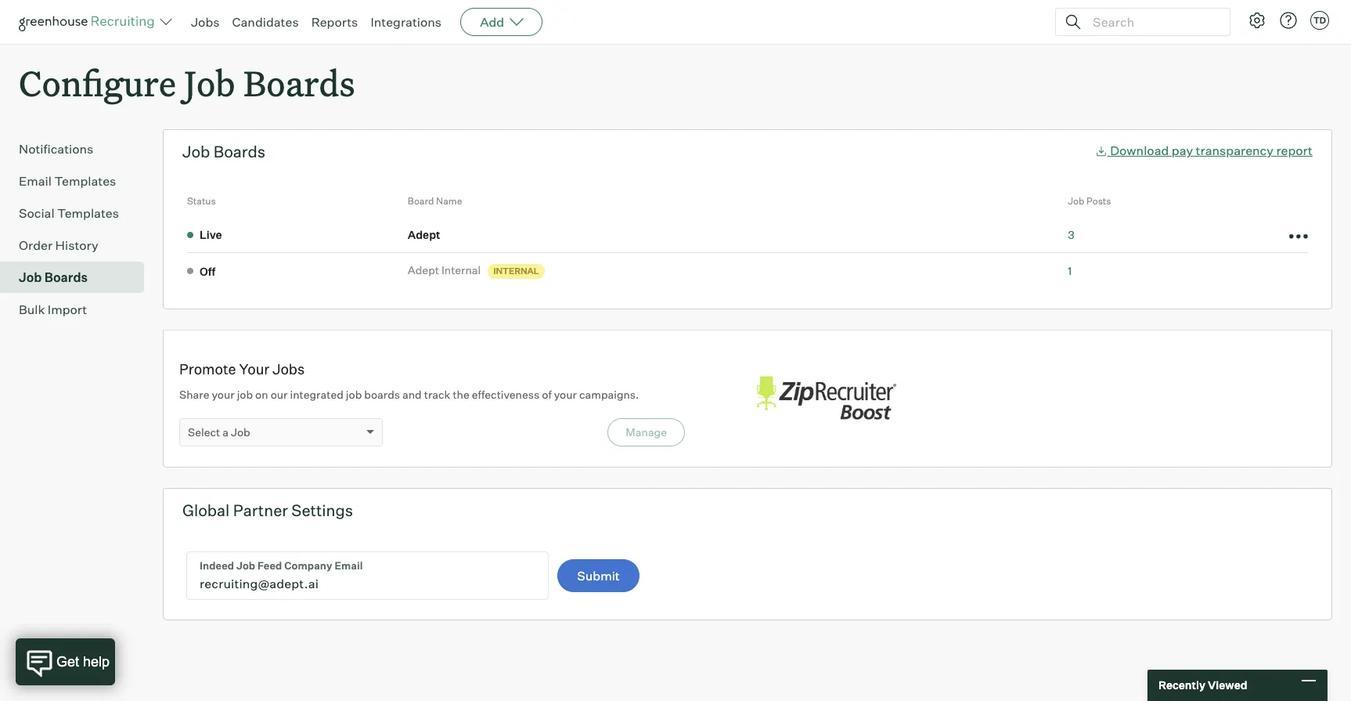 Task type: describe. For each thing, give the bounding box(es) containing it.
select a job
[[188, 425, 250, 439]]

on
[[255, 388, 268, 401]]

configure image
[[1249, 11, 1267, 30]]

integrated
[[290, 388, 344, 401]]

boards inside job boards link
[[44, 270, 88, 285]]

partner
[[233, 501, 288, 520]]

0 vertical spatial job boards
[[183, 142, 266, 162]]

order history
[[19, 237, 99, 253]]

job up status
[[183, 142, 210, 162]]

2 job from the left
[[346, 388, 362, 401]]

download
[[1111, 143, 1170, 158]]

candidates link
[[232, 14, 299, 30]]

1 job from the left
[[237, 388, 253, 401]]

bulk
[[19, 302, 45, 317]]

adept for adept
[[408, 228, 441, 241]]

td button
[[1311, 11, 1330, 30]]

share
[[179, 388, 210, 401]]

the
[[453, 388, 470, 401]]

job right a
[[231, 425, 250, 439]]

social templates link
[[19, 204, 138, 223]]

download pay transparency report link
[[1096, 143, 1314, 158]]

history
[[55, 237, 99, 253]]

campaigns.
[[580, 388, 639, 401]]

job left posts on the right top
[[1069, 195, 1085, 207]]

settings
[[292, 501, 353, 520]]

Search text field
[[1090, 11, 1216, 33]]

1 link
[[1069, 264, 1073, 277]]

our
[[271, 388, 288, 401]]

adept link
[[408, 227, 445, 242]]

global partner settings
[[183, 501, 353, 520]]

notifications
[[19, 141, 93, 157]]

add
[[480, 14, 505, 30]]

bulk import link
[[19, 300, 138, 319]]

order
[[19, 237, 53, 253]]

order history link
[[19, 236, 138, 255]]

0 horizontal spatial job boards
[[19, 270, 88, 285]]

and
[[403, 388, 422, 401]]

notifications link
[[19, 140, 138, 158]]

name
[[436, 195, 462, 207]]

promote
[[179, 360, 236, 378]]

email templates
[[19, 173, 116, 189]]

2 your from the left
[[554, 388, 577, 401]]

board name
[[408, 195, 462, 207]]

1 horizontal spatial jobs
[[273, 360, 305, 378]]



Task type: locate. For each thing, give the bounding box(es) containing it.
live
[[200, 228, 222, 242]]

posts
[[1087, 195, 1112, 207]]

share your job on our integrated job boards and track the effectiveness of your campaigns.
[[179, 388, 639, 401]]

email templates link
[[19, 172, 138, 190]]

board
[[408, 195, 434, 207]]

templates for social templates
[[57, 205, 119, 221]]

boards
[[244, 60, 355, 106], [214, 142, 266, 162], [44, 270, 88, 285]]

internal down the adept link
[[442, 263, 481, 277]]

jobs left candidates link
[[191, 14, 220, 30]]

your right of
[[554, 388, 577, 401]]

1 horizontal spatial your
[[554, 388, 577, 401]]

add button
[[461, 8, 543, 36]]

job boards link
[[19, 268, 138, 287]]

adept down board
[[408, 228, 441, 241]]

zip recruiter image
[[748, 368, 905, 429]]

configure
[[19, 60, 176, 106]]

social
[[19, 205, 55, 221]]

3 link
[[1069, 228, 1075, 241]]

job
[[184, 60, 236, 106], [183, 142, 210, 162], [1069, 195, 1085, 207], [19, 270, 42, 285], [231, 425, 250, 439]]

viewed
[[1209, 679, 1248, 692]]

track
[[424, 388, 451, 401]]

global
[[183, 501, 230, 520]]

0 vertical spatial jobs
[[191, 14, 220, 30]]

job boards
[[183, 142, 266, 162], [19, 270, 88, 285]]

2 adept from the top
[[408, 263, 439, 277]]

templates up social templates 'link'
[[54, 173, 116, 189]]

recently viewed
[[1159, 679, 1248, 692]]

0 horizontal spatial your
[[212, 388, 235, 401]]

pay
[[1172, 143, 1194, 158]]

social templates
[[19, 205, 119, 221]]

1 vertical spatial jobs
[[273, 360, 305, 378]]

boards
[[364, 388, 400, 401]]

job up bulk
[[19, 270, 42, 285]]

1 your from the left
[[212, 388, 235, 401]]

candidates
[[232, 14, 299, 30]]

templates
[[54, 173, 116, 189], [57, 205, 119, 221]]

download pay transparency report
[[1111, 143, 1314, 158]]

integrations link
[[371, 14, 442, 30]]

email
[[19, 173, 52, 189]]

1
[[1069, 264, 1073, 277]]

0 vertical spatial templates
[[54, 173, 116, 189]]

1 horizontal spatial internal
[[494, 266, 540, 277]]

off
[[200, 264, 216, 278]]

select
[[188, 425, 220, 439]]

boards down candidates
[[244, 60, 355, 106]]

boards up status
[[214, 142, 266, 162]]

templates up order history link
[[57, 205, 119, 221]]

reports
[[311, 14, 358, 30]]

report
[[1277, 143, 1314, 158]]

job boards up status
[[183, 142, 266, 162]]

job
[[237, 388, 253, 401], [346, 388, 362, 401]]

3
[[1069, 228, 1075, 241]]

0 vertical spatial adept
[[408, 228, 441, 241]]

adept
[[408, 228, 441, 241], [408, 263, 439, 277]]

submit button
[[558, 559, 640, 592]]

0 vertical spatial boards
[[244, 60, 355, 106]]

boards up the import
[[44, 270, 88, 285]]

templates inside social templates 'link'
[[57, 205, 119, 221]]

adept for adept internal
[[408, 263, 439, 277]]

1 horizontal spatial job
[[346, 388, 362, 401]]

submit
[[578, 568, 620, 584]]

td
[[1314, 15, 1327, 26]]

recently
[[1159, 679, 1206, 692]]

internal
[[442, 263, 481, 277], [494, 266, 540, 277]]

transparency
[[1197, 143, 1274, 158]]

1 vertical spatial templates
[[57, 205, 119, 221]]

job left boards
[[346, 388, 362, 401]]

your
[[212, 388, 235, 401], [554, 388, 577, 401]]

reports link
[[311, 14, 358, 30]]

1 vertical spatial job boards
[[19, 270, 88, 285]]

0 horizontal spatial job
[[237, 388, 253, 401]]

effectiveness
[[472, 388, 540, 401]]

2 vertical spatial boards
[[44, 270, 88, 285]]

a
[[223, 425, 229, 439]]

td button
[[1308, 8, 1333, 33]]

job down 'jobs' link
[[184, 60, 236, 106]]

status
[[187, 195, 216, 207]]

1 adept from the top
[[408, 228, 441, 241]]

of
[[542, 388, 552, 401]]

jobs link
[[191, 14, 220, 30]]

Indeed Job Feed Company Email text field
[[187, 552, 549, 599]]

job posts
[[1069, 195, 1112, 207]]

templates for email templates
[[54, 173, 116, 189]]

0 horizontal spatial internal
[[442, 263, 481, 277]]

adept down the adept link
[[408, 263, 439, 277]]

your right share
[[212, 388, 235, 401]]

adept internal link
[[408, 262, 486, 278]]

1 horizontal spatial job boards
[[183, 142, 266, 162]]

your
[[239, 360, 270, 378]]

0 horizontal spatial jobs
[[191, 14, 220, 30]]

1 vertical spatial adept
[[408, 263, 439, 277]]

jobs up our
[[273, 360, 305, 378]]

configure job boards
[[19, 60, 355, 106]]

job boards up bulk import
[[19, 270, 88, 285]]

templates inside the email templates link
[[54, 173, 116, 189]]

promote your jobs
[[179, 360, 305, 378]]

jobs
[[191, 14, 220, 30], [273, 360, 305, 378]]

import
[[48, 302, 87, 317]]

greenhouse recruiting image
[[19, 13, 160, 31]]

job left on
[[237, 388, 253, 401]]

adept internal
[[408, 263, 481, 277]]

integrations
[[371, 14, 442, 30]]

1 vertical spatial boards
[[214, 142, 266, 162]]

bulk import
[[19, 302, 87, 317]]

internal right the 'adept internal' link
[[494, 266, 540, 277]]



Task type: vqa. For each thing, say whether or not it's contained in the screenshot.
"Import"
yes



